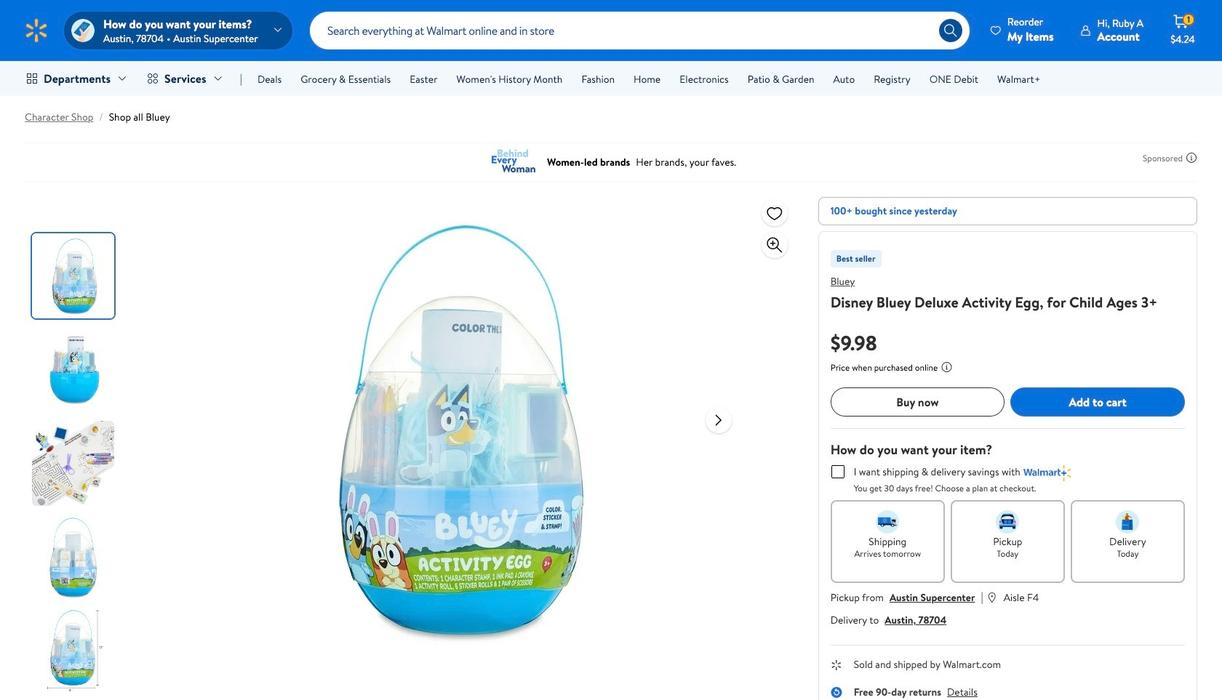 Task type: vqa. For each thing, say whether or not it's contained in the screenshot.
do to the middle
no



Task type: describe. For each thing, give the bounding box(es) containing it.
disney bluey deluxe activity egg, for child ages 3+ - image 3 of 5 image
[[32, 421, 117, 506]]

disney bluey deluxe activity egg, for child ages 3+ - image 1 of 5 image
[[32, 234, 117, 319]]

add to favorites list, disney bluey deluxe activity egg, for child ages 3+ image
[[766, 204, 783, 222]]

Walmart Site-Wide search field
[[310, 12, 970, 49]]

search icon image
[[944, 23, 958, 38]]

disney bluey deluxe activity egg, for child ages 3+ - image 2 of 5 image
[[32, 327, 117, 413]]

intent image for pickup image
[[996, 511, 1020, 534]]

next media item image
[[710, 411, 728, 429]]

Search search field
[[310, 12, 970, 49]]

disney bluey deluxe activity egg, for child ages 3+ image
[[228, 197, 694, 663]]

walmart plus image
[[1024, 466, 1072, 482]]

none checkbox inside i want shipping & delivery savings with walmart plus element
[[831, 466, 845, 479]]



Task type: locate. For each thing, give the bounding box(es) containing it.
intent image for shipping image
[[876, 511, 900, 534]]

intent image for delivery image
[[1117, 511, 1140, 534]]

 image
[[71, 19, 95, 42]]

zoom image modal image
[[766, 236, 783, 254]]

legal information image
[[941, 362, 953, 373]]

disney bluey deluxe activity egg, for child ages 3+ - image 4 of 5 image
[[32, 515, 117, 600]]

disney bluey deluxe activity egg, for child ages 3+ - image 5 of 5 image
[[32, 609, 117, 694]]

walmart homepage image
[[23, 17, 49, 44]]

i want shipping & delivery savings with walmart plus element
[[831, 465, 1021, 480]]

None checkbox
[[831, 466, 845, 479]]

ad disclaimer and feedback image
[[1186, 152, 1198, 164]]



